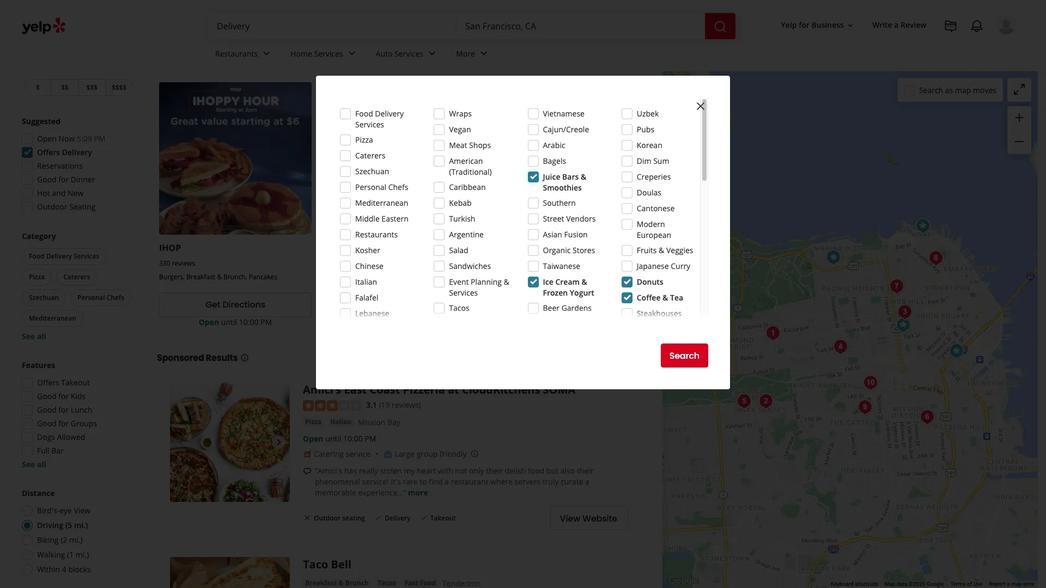 Task type: vqa. For each thing, say whether or not it's contained in the screenshot.
WHERE
yes



Task type: describe. For each thing, give the bounding box(es) containing it.
until for website
[[382, 317, 398, 327]]

amici's east coast pizzeria at cloudkitchens soma for bottommost amici's east coast pizzeria at cloudkitchens soma 'link'
[[303, 382, 576, 397]]

good for good for kids
[[37, 391, 57, 402]]

tacos link
[[376, 578, 398, 589]]

asian
[[543, 229, 563, 240]]

delivery inside food delivery services
[[375, 108, 404, 119]]

option group containing distance
[[19, 488, 135, 579]]

all for category
[[37, 331, 46, 342]]

breakfast inside button
[[305, 579, 337, 588]]

auto
[[376, 48, 393, 59]]

view inside option group
[[74, 506, 91, 516]]

italian link
[[328, 417, 354, 428]]

0 vertical spatial 3.1 star rating image
[[320, 260, 379, 271]]

doulas
[[637, 188, 662, 198]]

for for business
[[799, 20, 810, 30]]

personal chefs inside search dialog
[[355, 182, 409, 192]]

francisco,
[[348, 29, 416, 47]]

offers for offers delivery
[[37, 147, 60, 158]]

mediterranean inside button
[[29, 314, 76, 323]]

1 horizontal spatial (19
[[396, 259, 407, 269]]

1 vertical spatial restaurants link
[[207, 39, 282, 71]]

search image
[[714, 20, 727, 33]]

group containing features
[[19, 360, 135, 470]]

open until 10:00 pm for website
[[360, 317, 433, 327]]

planning
[[471, 277, 502, 287]]

chang's kitchen image
[[733, 391, 755, 412]]

5:09
[[77, 134, 92, 144]]

see all button for category
[[22, 331, 46, 342]]

2 vertical spatial food
[[420, 579, 436, 588]]

at for the top amici's east coast pizzeria at cloudkitchens soma 'link'
[[436, 242, 445, 254]]

3.1 for 3.1 star rating image to the top
[[384, 259, 394, 269]]

0 vertical spatial 16 info v2 image
[[343, 57, 352, 66]]

best
[[199, 29, 228, 47]]

until for directions
[[221, 317, 237, 327]]

bay
[[387, 418, 401, 428]]

taco bell image
[[893, 314, 914, 336]]

tacos button
[[376, 578, 398, 589]]

offers delivery
[[37, 147, 92, 158]]

1 vertical spatial 3.1 star rating image
[[303, 401, 362, 412]]

lebanese
[[355, 309, 389, 319]]

24 chevron down v2 image for auto services
[[426, 47, 439, 60]]

next image
[[273, 436, 286, 449]]

group
[[417, 449, 438, 460]]

& right fruits
[[659, 245, 665, 256]]

hot
[[37, 188, 50, 198]]

restaurant
[[451, 477, 489, 487]]

italian inside italian button
[[330, 418, 352, 427]]

caterers button
[[56, 269, 97, 286]]

steakhouses
[[637, 309, 682, 319]]

terms
[[951, 582, 966, 588]]

search for search as map moves
[[920, 85, 944, 95]]

reviews inside ihop 330 reviews burgers, breakfast & brunch, pancakes
[[172, 259, 195, 268]]

szechuan inside search dialog
[[355, 166, 389, 177]]

16 chevron down v2 image
[[847, 21, 855, 30]]

user actions element
[[773, 14, 1032, 81]]

zoom in image
[[1013, 111, 1026, 124]]

24 chevron down v2 image for restaurants
[[260, 47, 273, 60]]

yelp for business button
[[777, 16, 860, 35]]

google image
[[666, 575, 702, 589]]

full
[[37, 446, 50, 456]]

ihop link
[[159, 242, 181, 254]]

saucy asian image
[[854, 397, 876, 418]]

a right curate
[[586, 477, 590, 487]]

see all button for features
[[22, 460, 46, 470]]

services inside event planning & services
[[449, 288, 478, 298]]

szechuan button
[[22, 290, 66, 306]]

1 vertical spatial amici's
[[303, 382, 341, 397]]

takeout for featured
[[208, 54, 252, 69]]

ice
[[543, 277, 554, 287]]

cloudkitchens for bottommost amici's east coast pizzeria at cloudkitchens soma 'link'
[[462, 382, 540, 397]]

0 horizontal spatial (19
[[379, 400, 390, 410]]

10:00 for directions
[[239, 317, 259, 327]]

donuts
[[637, 277, 664, 287]]

chubby noodle image
[[925, 247, 947, 269]]

amici's east coast pizzeria at cloudkitchens soma for the top amici's east coast pizzeria at cloudkitchens soma 'link'
[[320, 242, 539, 254]]

0 vertical spatial amici's
[[320, 242, 351, 254]]

tacos inside button
[[378, 579, 396, 588]]

service
[[346, 449, 371, 460]]

report
[[990, 582, 1006, 588]]

american
[[449, 156, 483, 166]]

restaurants inside the business categories element
[[215, 48, 258, 59]]

bar
[[52, 446, 64, 456]]

sum
[[654, 156, 670, 166]]

delivery inside food delivery services button
[[46, 252, 72, 261]]

mediterranean inside search dialog
[[355, 198, 409, 208]]

california
[[418, 29, 483, 47]]

good for kids
[[37, 391, 86, 402]]

1 vertical spatial pizza button
[[303, 417, 324, 428]]

reservations
[[37, 161, 83, 171]]

& inside event planning & services
[[504, 277, 509, 287]]

4
[[62, 565, 66, 575]]

as
[[946, 85, 954, 95]]

see for category
[[22, 331, 35, 342]]

previous image
[[174, 436, 188, 449]]

friendly
[[440, 449, 467, 460]]

food
[[528, 466, 545, 476]]

reviews inside 75 reviews fast food, breakfast & brunch, tacos
[[491, 259, 514, 268]]

beit rima image
[[860, 372, 882, 394]]

dogs
[[37, 432, 55, 443]]

map region
[[584, 35, 1047, 589]]

keyboard shortcuts button
[[831, 581, 878, 589]]

terms of use link
[[951, 582, 983, 588]]

16 checkmark v2 image
[[420, 514, 428, 523]]

ihop
[[159, 242, 181, 254]]

cloudkitchens for the top amici's east coast pizzeria at cloudkitchens soma 'link'
[[448, 242, 510, 254]]

biking
[[37, 535, 59, 546]]

0 vertical spatial pizza button
[[22, 269, 52, 286]]

moves
[[974, 85, 997, 95]]

phenomenal
[[315, 477, 360, 487]]

within
[[37, 565, 60, 575]]

home
[[291, 48, 312, 59]]

takeout for offers
[[61, 378, 90, 388]]

allowed
[[57, 432, 85, 443]]

also
[[561, 466, 575, 476]]

get for 75
[[528, 299, 543, 311]]

& inside juice bars & smoothies
[[581, 172, 587, 182]]

taco bell
[[303, 558, 352, 572]]

pizzeria for the top amici's east coast pizzeria at cloudkitchens soma 'link'
[[400, 242, 434, 254]]

sf hole in the wall pizza image
[[823, 247, 845, 268]]

fast inside 75 reviews fast food, breakfast & brunch, tacos
[[482, 273, 494, 282]]

restaurants inside search dialog
[[355, 229, 398, 240]]

fast inside button
[[405, 579, 418, 588]]

open until 10:00 pm for directions
[[199, 317, 272, 327]]

modern european
[[637, 219, 672, 240]]

truly
[[543, 477, 559, 487]]

1 horizontal spatial until
[[325, 434, 341, 444]]

open until 10:00 pm up 'catering service'
[[303, 434, 376, 444]]

distance
[[22, 488, 55, 499]]

"amici's
[[315, 466, 342, 476]]

falafel
[[355, 293, 379, 303]]

where
[[491, 477, 513, 487]]

see all for category
[[22, 331, 46, 342]]

website for bottommost 'view website' link
[[583, 513, 618, 525]]

1 vertical spatial view website link
[[550, 507, 628, 531]]

arabic
[[543, 140, 566, 150]]

italian button
[[328, 417, 354, 428]]

meat shops
[[449, 140, 491, 150]]

yelp for business
[[781, 20, 844, 30]]

fruits & veggies
[[637, 245, 694, 256]]

brunch, for ihop
[[224, 273, 247, 282]]

lunch
[[71, 405, 92, 415]]

top 10 best delivery near san francisco, california
[[157, 29, 483, 47]]

group containing category
[[20, 231, 135, 342]]

farmhouse kitchen thai cuisine image
[[917, 406, 938, 428]]

outdoor for outdoor seating
[[314, 514, 341, 523]]

see all for features
[[22, 460, 46, 470]]

sponsored for sponsored
[[301, 56, 341, 67]]

outdoor for outdoor seating
[[37, 202, 67, 212]]

for for dinner
[[58, 174, 69, 185]]

pizza inside group
[[29, 273, 45, 282]]

vegan
[[449, 124, 471, 135]]

shops
[[469, 140, 491, 150]]

tacos inside search dialog
[[449, 303, 470, 313]]

of
[[968, 582, 973, 588]]

dim
[[637, 156, 652, 166]]

now
[[59, 134, 75, 144]]

dinner
[[71, 174, 95, 185]]

2 their from the left
[[577, 466, 594, 476]]

mi.) for walking (1 mi.)
[[76, 550, 89, 560]]

soma for bottommost amici's east coast pizzeria at cloudkitchens soma 'link'
[[543, 382, 576, 397]]

auto services
[[376, 48, 424, 59]]

korean soul chicken image
[[886, 276, 908, 297]]

event planning & services
[[449, 277, 509, 298]]

2 vertical spatial takeout
[[430, 514, 456, 523]]

bars
[[563, 172, 579, 182]]

a right report at the right bottom of the page
[[1007, 582, 1010, 588]]

catering
[[314, 449, 344, 460]]

reviews) for 3.1 star rating image to the top
[[409, 259, 439, 269]]

report a map error link
[[990, 582, 1035, 588]]

website for 'view website' link to the left
[[391, 299, 425, 311]]

savor image
[[755, 391, 777, 412]]

1 vertical spatial east
[[344, 382, 367, 397]]

1 horizontal spatial 10:00
[[343, 434, 363, 444]]

0 vertical spatial restaurants
[[189, 20, 228, 29]]

get for ihop
[[205, 299, 220, 311]]

rare
[[403, 477, 418, 487]]

event
[[449, 277, 469, 287]]

amici's east coast pizzeria at cloudkitchens soma image
[[170, 382, 290, 502]]

1 vertical spatial amici's east coast pizzeria at cloudkitchens soma link
[[303, 382, 576, 397]]

caribbean
[[449, 182, 486, 192]]

veggies
[[667, 245, 694, 256]]

0 vertical spatial restaurants link
[[189, 20, 228, 29]]

chefs inside search dialog
[[388, 182, 409, 192]]

16 info v2 image
[[632, 35, 641, 44]]

servers
[[515, 477, 541, 487]]

mediterranean button
[[22, 311, 83, 327]]

taiwanese
[[543, 261, 581, 271]]

report a map error
[[990, 582, 1035, 588]]

3.1 (19 reviews) for 3.1 star rating image to the top
[[384, 259, 439, 269]]

offers inside 1 filter offers delivery
[[22, 35, 41, 44]]

1 vertical spatial 16 info v2 image
[[240, 354, 249, 362]]

but
[[547, 466, 559, 476]]



Task type: locate. For each thing, give the bounding box(es) containing it.
map for moves
[[956, 85, 972, 95]]

personal inside search dialog
[[355, 182, 387, 192]]

amici's east coast pizzeria at cloudkitchens soma image
[[946, 340, 968, 362]]

1 vertical spatial food delivery services
[[29, 252, 99, 261]]

food delivery services inside search dialog
[[355, 108, 404, 130]]

featured
[[157, 54, 206, 69]]

at for bottommost amici's east coast pizzeria at cloudkitchens soma 'link'
[[448, 382, 459, 397]]

italian, pizza
[[320, 275, 358, 284]]

search dialog
[[0, 0, 1047, 589]]

1 vertical spatial cloudkitchens
[[462, 382, 540, 397]]

tacos
[[577, 273, 594, 282], [449, 303, 470, 313], [378, 579, 396, 588]]

asian fusion
[[543, 229, 588, 240]]

pizza link
[[303, 417, 324, 428]]

2 horizontal spatial tacos
[[577, 273, 594, 282]]

open until 10:00 pm up results
[[199, 317, 272, 327]]

16 speech v2 image
[[303, 468, 312, 476]]

1 directions from the left
[[223, 299, 265, 311]]

southern
[[543, 198, 576, 208]]

salad
[[449, 245, 469, 256]]

1 vertical spatial personal chefs
[[77, 293, 124, 303]]

10:00 up the service
[[343, 434, 363, 444]]

2 horizontal spatial 10:00
[[400, 317, 420, 327]]

2 horizontal spatial food
[[420, 579, 436, 588]]

coast for bottommost amici's east coast pizzeria at cloudkitchens soma 'link'
[[370, 382, 400, 397]]

2 all from the top
[[37, 460, 46, 470]]

3.1 for 3.1 star rating image to the bottom
[[366, 400, 377, 410]]

pm inside group
[[94, 134, 106, 144]]

their up curate
[[577, 466, 594, 476]]

caterers inside search dialog
[[355, 150, 386, 161]]

1 vertical spatial italian
[[330, 418, 352, 427]]

0 horizontal spatial website
[[391, 299, 425, 311]]

open until 10:00 pm down falafel
[[360, 317, 433, 327]]

$ button
[[24, 79, 51, 96]]

4 good from the top
[[37, 419, 57, 429]]

get left beer
[[528, 299, 543, 311]]

see for features
[[22, 460, 35, 470]]

24 chevron down v2 image right more
[[477, 47, 490, 60]]

sponsored for sponsored results
[[157, 352, 204, 364]]

24 chevron down v2 image for more
[[477, 47, 490, 60]]

cloudkitchens
[[448, 242, 510, 254], [462, 382, 540, 397]]

1 brunch, from the left
[[224, 273, 247, 282]]

2 see all from the top
[[22, 460, 46, 470]]

view website link down curate
[[550, 507, 628, 531]]

0 vertical spatial mediterranean
[[355, 198, 409, 208]]

$$$$ button
[[105, 79, 133, 96]]

1 horizontal spatial outdoor
[[314, 514, 341, 523]]

personal inside button
[[77, 293, 105, 303]]

notifications image
[[971, 20, 984, 33]]

0 vertical spatial chefs
[[388, 182, 409, 192]]

keyboard shortcuts
[[831, 582, 878, 588]]

1 horizontal spatial chefs
[[388, 182, 409, 192]]

16 catering v2 image
[[303, 450, 312, 459]]

0 vertical spatial outdoor
[[37, 202, 67, 212]]

takeout right 16 checkmark v2 image
[[430, 514, 456, 523]]

view website for bottommost 'view website' link
[[560, 513, 618, 525]]

0 horizontal spatial szechuan
[[29, 293, 59, 303]]

1 get from the left
[[205, 299, 220, 311]]

& right planning
[[504, 277, 509, 287]]

mediterranean down szechuan button
[[29, 314, 76, 323]]

0 horizontal spatial 10:00
[[239, 317, 259, 327]]

group containing suggested
[[19, 116, 135, 216]]

2 get from the left
[[528, 299, 543, 311]]

0 vertical spatial food delivery services
[[355, 108, 404, 130]]

mi.) for driving (5 mi.)
[[74, 521, 88, 531]]

sponsored results
[[157, 352, 238, 364]]

1 vertical spatial fast
[[405, 579, 418, 588]]

0 horizontal spatial food delivery services
[[29, 252, 99, 261]]

breakfast for 75
[[514, 273, 543, 282]]

0 vertical spatial view website link
[[320, 293, 473, 317]]

1 horizontal spatial szechuan
[[355, 166, 389, 177]]

mediterranean up middle eastern
[[355, 198, 409, 208]]

fusion
[[565, 229, 588, 240]]

1 horizontal spatial view
[[368, 299, 388, 311]]

None search field
[[208, 13, 738, 39]]

1 horizontal spatial at
[[448, 382, 459, 397]]

0 vertical spatial caterers
[[355, 150, 386, 161]]

restaurants down best
[[215, 48, 258, 59]]

auto services link
[[367, 39, 448, 71]]

italian up falafel
[[355, 277, 377, 287]]

open now 5:09 pm
[[37, 134, 106, 144]]

"amici's has really stolen my heart with not only their delish food but also their phenomenal service! it's rare to find a restaurant where servers truly curate a memorable experience…"
[[315, 466, 594, 498]]

0 horizontal spatial at
[[436, 242, 445, 254]]

0 horizontal spatial food
[[29, 252, 44, 261]]

heart
[[417, 466, 436, 476]]

outdoor inside group
[[37, 202, 67, 212]]

0 vertical spatial search
[[920, 85, 944, 95]]

street
[[543, 214, 564, 224]]

1 get directions from the left
[[205, 299, 265, 311]]

view right eye in the bottom of the page
[[74, 506, 91, 516]]

& right bars
[[581, 172, 587, 182]]

brunch, for 75
[[552, 273, 575, 282]]

open up sponsored results
[[199, 317, 219, 327]]

1 their from the left
[[486, 466, 503, 476]]

breakfast inside ihop 330 reviews burgers, breakfast & brunch, pancakes
[[186, 273, 215, 282]]

reviews) up bay
[[392, 400, 421, 410]]

1 see all from the top
[[22, 331, 46, 342]]

middle
[[355, 214, 380, 224]]

directions down frozen
[[545, 299, 588, 311]]

cajun/creole
[[543, 124, 589, 135]]

coast up chinese
[[374, 242, 398, 254]]

330
[[159, 259, 170, 268]]

within 4 blocks
[[37, 565, 91, 575]]

open inside group
[[37, 134, 57, 144]]

house of thai image
[[894, 301, 916, 323]]

1 reviews from the left
[[172, 259, 195, 268]]

16 chevron right v2 image
[[233, 20, 241, 29]]

european
[[637, 230, 672, 240]]

0 horizontal spatial view website link
[[320, 293, 473, 317]]

services inside button
[[74, 252, 99, 261]]

east up italian link
[[344, 382, 367, 397]]

szechuan up 'mediterranean' button at bottom
[[29, 293, 59, 303]]

food inside search dialog
[[355, 108, 373, 119]]

0 vertical spatial cloudkitchens
[[448, 242, 510, 254]]

their up where
[[486, 466, 503, 476]]

all for features
[[37, 460, 46, 470]]

hot and new
[[37, 188, 84, 198]]

10
[[184, 29, 197, 47]]

breakfast right food,
[[514, 273, 543, 282]]

16 info v2 image
[[343, 57, 352, 66], [240, 354, 249, 362]]

0 horizontal spatial personal
[[77, 293, 105, 303]]

1 vertical spatial amici's east coast pizzeria at cloudkitchens soma
[[303, 382, 576, 397]]

24 chevron down v2 image inside auto services link
[[426, 47, 439, 60]]

1 horizontal spatial food
[[355, 108, 373, 119]]

0 horizontal spatial directions
[[223, 299, 265, 311]]

mi.) right (2
[[69, 535, 83, 546]]

for right yelp at the right
[[799, 20, 810, 30]]

option group
[[19, 488, 135, 579]]

view for 'view website' link to the left
[[368, 299, 388, 311]]

brunch, down taiwanese
[[552, 273, 575, 282]]

info icon image
[[470, 450, 479, 459], [470, 450, 479, 459]]

beer gardens
[[543, 303, 592, 313]]

pizza button left italian button
[[303, 417, 324, 428]]

get directions for ihop
[[205, 299, 265, 311]]

at
[[436, 242, 445, 254], [448, 382, 459, 397]]

fast down 75
[[482, 273, 494, 282]]

personal down the caterers button
[[77, 293, 105, 303]]

1 vertical spatial see all button
[[22, 460, 46, 470]]

tacos up the yogurt on the right
[[577, 273, 594, 282]]

delivery inside 1 filter offers delivery
[[42, 35, 67, 44]]

©2023
[[909, 582, 926, 588]]

and
[[52, 188, 66, 198]]

takeout inside group
[[61, 378, 90, 388]]

0 vertical spatial amici's east coast pizzeria at cloudkitchens soma
[[320, 242, 539, 254]]

0 vertical spatial east
[[353, 242, 372, 254]]

write a review link
[[868, 16, 932, 35]]

takeout up kids
[[61, 378, 90, 388]]

suggested
[[22, 116, 61, 126]]

2 see all button from the top
[[22, 460, 46, 470]]

options
[[255, 54, 297, 69]]

pizza
[[355, 135, 373, 145], [29, 273, 45, 282], [342, 275, 358, 284], [305, 418, 322, 427]]

directions down the pancakes
[[223, 299, 265, 311]]

1 vertical spatial see
[[22, 460, 35, 470]]

middle eastern
[[355, 214, 409, 224]]

fast right tacos link
[[405, 579, 418, 588]]

get directions link for 75
[[482, 293, 634, 317]]

24 chevron down v2 image down california at the left top
[[426, 47, 439, 60]]

1 horizontal spatial mediterranean
[[355, 198, 409, 208]]

stores
[[573, 245, 595, 256]]

all down 'mediterranean' button at bottom
[[37, 331, 46, 342]]

3 24 chevron down v2 image from the left
[[477, 47, 490, 60]]

san
[[321, 29, 346, 47]]

personal up the middle
[[355, 182, 387, 192]]

outdoor right 16 close v2 icon
[[314, 514, 341, 523]]

2 vertical spatial mi.)
[[76, 550, 89, 560]]

1 vertical spatial offers
[[37, 147, 60, 158]]

ihop image
[[912, 215, 934, 237]]

good down good for kids
[[37, 405, 57, 415]]

3.1 (19 reviews) for 3.1 star rating image to the bottom
[[366, 400, 421, 410]]

close image
[[694, 100, 708, 113]]

business categories element
[[207, 39, 1017, 71]]

2 vertical spatial tacos
[[378, 579, 396, 588]]

1 vertical spatial search
[[670, 350, 700, 362]]

offers up reservations
[[37, 147, 60, 158]]

reviews up burgers,
[[172, 259, 195, 268]]

0 horizontal spatial reviews
[[172, 259, 195, 268]]

pizzeria for bottommost amici's east coast pizzeria at cloudkitchens soma 'link'
[[403, 382, 445, 397]]

1 vertical spatial personal
[[77, 293, 105, 303]]

16 close v2 image
[[303, 514, 312, 523]]

sponsored down the top 10 best delivery near san francisco, california
[[301, 56, 341, 67]]

1 vertical spatial (19
[[379, 400, 390, 410]]

16 large group friendly v2 image
[[384, 450, 393, 459]]

group
[[1008, 106, 1032, 154], [19, 116, 135, 216], [20, 231, 135, 342], [19, 360, 135, 470]]

view website down chinese
[[368, 299, 425, 311]]

personal chefs inside button
[[77, 293, 124, 303]]

coffee
[[637, 293, 661, 303]]

soma for the top amici's east coast pizzeria at cloudkitchens soma 'link'
[[513, 242, 539, 254]]

1 vertical spatial pizzeria
[[403, 382, 445, 397]]

& left the pancakes
[[217, 273, 222, 282]]

good for dinner
[[37, 174, 95, 185]]

projects image
[[945, 20, 958, 33]]

creperies
[[637, 172, 671, 182]]

view for bottommost 'view website' link
[[560, 513, 581, 525]]

keyboard
[[831, 582, 854, 588]]

2 brunch, from the left
[[552, 273, 575, 282]]

a
[[895, 20, 899, 30], [445, 477, 449, 487], [586, 477, 590, 487], [1007, 582, 1010, 588]]

1 horizontal spatial website
[[583, 513, 618, 525]]

italian inside search dialog
[[355, 277, 377, 287]]

view website down curate
[[560, 513, 618, 525]]

for down good for lunch
[[58, 419, 69, 429]]

open down falafel
[[360, 317, 380, 327]]

1 24 chevron down v2 image from the left
[[260, 47, 273, 60]]

reviews) left sandwiches
[[409, 259, 439, 269]]

taco bell link
[[303, 558, 352, 572]]

10:00 down the pancakes
[[239, 317, 259, 327]]

1 vertical spatial sponsored
[[157, 352, 204, 364]]

chefs inside button
[[107, 293, 124, 303]]

get directions down the pancakes
[[205, 299, 265, 311]]

map right as
[[956, 85, 972, 95]]

has
[[344, 466, 357, 476]]

view website link down chinese
[[320, 293, 473, 317]]

24 chevron down v2 image down delivery link at left top
[[260, 47, 273, 60]]

caterers inside button
[[63, 273, 90, 282]]

3.1 (19 reviews) down eastern at the top left of the page
[[384, 259, 439, 269]]

seating
[[69, 202, 96, 212]]

1 horizontal spatial brunch,
[[552, 273, 575, 282]]

1 horizontal spatial personal chefs
[[355, 182, 409, 192]]

a down the with
[[445, 477, 449, 487]]

see all
[[22, 331, 46, 342], [22, 460, 46, 470]]

dumpling baby china bistro image
[[762, 322, 784, 344]]

0 vertical spatial mi.)
[[74, 521, 88, 531]]

expand map image
[[1013, 83, 1026, 96]]

modern
[[637, 219, 665, 229]]

brunch, inside ihop 330 reviews burgers, breakfast & brunch, pancakes
[[224, 273, 247, 282]]

pubs
[[637, 124, 655, 135]]

argentine
[[449, 229, 484, 240]]

$$$ button
[[78, 79, 105, 96]]

1 vertical spatial mediterranean
[[29, 314, 76, 323]]

food inside group
[[29, 252, 44, 261]]

3.1 star rating image up italian link
[[303, 401, 362, 412]]

open down suggested
[[37, 134, 57, 144]]

1 vertical spatial takeout
[[61, 378, 90, 388]]

16 info v2 image right results
[[240, 354, 249, 362]]

& inside ice cream & frozen yogurt
[[582, 277, 588, 287]]

1 horizontal spatial italian
[[355, 277, 377, 287]]

pizza button up szechuan button
[[22, 269, 52, 286]]

2 see from the top
[[22, 460, 35, 470]]

pizza inside search dialog
[[355, 135, 373, 145]]

terms of use
[[951, 582, 983, 588]]

directions for 75
[[545, 299, 588, 311]]

view website for 'view website' link to the left
[[368, 299, 425, 311]]

with
[[438, 466, 453, 476]]

0 vertical spatial takeout
[[208, 54, 252, 69]]

biking (2 mi.)
[[37, 535, 83, 546]]

zoom out image
[[1013, 135, 1026, 148]]

1 good from the top
[[37, 174, 57, 185]]

for down good for kids
[[58, 405, 69, 415]]

search down steakhouses
[[670, 350, 700, 362]]

(19 right chinese
[[396, 259, 407, 269]]

0 horizontal spatial fast
[[405, 579, 418, 588]]

tacos right the 'brunch'
[[378, 579, 396, 588]]

1 see all button from the top
[[22, 331, 46, 342]]

breakfast inside 75 reviews fast food, breakfast & brunch, tacos
[[514, 273, 543, 282]]

see down 'mediterranean' button at bottom
[[22, 331, 35, 342]]

kebab
[[449, 198, 472, 208]]

for down offers takeout
[[58, 391, 69, 402]]

takeout down best
[[208, 54, 252, 69]]

restaurants down middle eastern
[[355, 229, 398, 240]]

1 horizontal spatial view website link
[[550, 507, 628, 531]]

really
[[359, 466, 378, 476]]

for for kids
[[58, 391, 69, 402]]

map left error
[[1012, 582, 1022, 588]]

24 chevron down v2 image inside more link
[[477, 47, 490, 60]]

japanese curry
[[637, 261, 691, 271]]

directions for ihop
[[223, 299, 265, 311]]

1 horizontal spatial soma
[[543, 382, 576, 397]]

2 24 chevron down v2 image from the left
[[426, 47, 439, 60]]

get directions link for ihop
[[159, 293, 312, 317]]

slideshow element
[[170, 382, 290, 502]]

&
[[581, 172, 587, 182], [659, 245, 665, 256], [217, 273, 222, 282], [545, 273, 550, 282], [504, 277, 509, 287], [582, 277, 588, 287], [663, 293, 669, 303], [339, 579, 344, 588]]

for inside button
[[799, 20, 810, 30]]

yogurt
[[570, 288, 595, 298]]

restaurants left 16 chevron right v2 icon
[[189, 20, 228, 29]]

offers down the filter
[[22, 35, 41, 44]]

until
[[221, 317, 237, 327], [382, 317, 398, 327], [325, 434, 341, 444]]

0 horizontal spatial personal chefs
[[77, 293, 124, 303]]

good for good for lunch
[[37, 405, 57, 415]]

experience…"
[[358, 488, 406, 498]]

3.1 down eastern at the top left of the page
[[384, 259, 394, 269]]

0 horizontal spatial get directions link
[[159, 293, 312, 317]]

24 chevron down v2 image
[[260, 47, 273, 60], [426, 47, 439, 60], [477, 47, 490, 60]]

amici's up pizza link
[[303, 382, 341, 397]]

services
[[314, 48, 343, 59], [395, 48, 424, 59], [355, 119, 384, 130], [74, 252, 99, 261], [449, 288, 478, 298]]

organic
[[543, 245, 571, 256]]

korean
[[637, 140, 663, 150]]

kung food image
[[830, 336, 852, 358]]

0 vertical spatial amici's east coast pizzeria at cloudkitchens soma link
[[320, 242, 539, 254]]

16 info v2 image down san at the left of the page
[[343, 57, 352, 66]]

1 horizontal spatial breakfast
[[305, 579, 337, 588]]

outdoor seating
[[314, 514, 365, 523]]

2 get directions link from the left
[[482, 293, 634, 317]]

italian right pizza link
[[330, 418, 352, 427]]

(19 up mission bay
[[379, 400, 390, 410]]

brunch, left the pancakes
[[224, 273, 247, 282]]

find
[[429, 477, 443, 487]]

search as map moves
[[920, 85, 997, 95]]

0 horizontal spatial mediterranean
[[29, 314, 76, 323]]

walking (1 mi.)
[[37, 550, 89, 560]]

0 horizontal spatial breakfast
[[186, 273, 215, 282]]

gardens
[[562, 303, 592, 313]]

personal chefs down the caterers button
[[77, 293, 124, 303]]

good up the dogs
[[37, 419, 57, 429]]

kids
[[71, 391, 86, 402]]

1 horizontal spatial view website
[[560, 513, 618, 525]]

search for search
[[670, 350, 700, 362]]

1 get directions link from the left
[[159, 293, 312, 317]]

search inside button
[[670, 350, 700, 362]]

offers up good for kids
[[37, 378, 59, 388]]

sort:
[[541, 34, 557, 44]]

personal chefs up middle eastern
[[355, 182, 409, 192]]

my
[[404, 466, 415, 476]]

1 vertical spatial outdoor
[[314, 514, 341, 523]]

breakfast right burgers,
[[186, 273, 215, 282]]

1 vertical spatial coast
[[370, 382, 400, 397]]

75
[[482, 259, 489, 268]]

0 vertical spatial 3.1
[[384, 259, 394, 269]]

breakfast for ihop
[[186, 273, 215, 282]]

for for groups
[[58, 419, 69, 429]]

mi.) for biking (2 mi.)
[[69, 535, 83, 546]]

map
[[885, 582, 896, 588]]

2 good from the top
[[37, 391, 57, 402]]

brunch, inside 75 reviews fast food, breakfast & brunch, tacos
[[552, 273, 575, 282]]

offers takeout
[[37, 378, 90, 388]]

2 get directions from the left
[[528, 299, 588, 311]]

2 reviews from the left
[[491, 259, 514, 268]]

sponsored
[[301, 56, 341, 67], [157, 352, 204, 364]]

offers for offers takeout
[[37, 378, 59, 388]]

outdoor down and
[[37, 202, 67, 212]]

tacos down event
[[449, 303, 470, 313]]

1 all from the top
[[37, 331, 46, 342]]

good for good for dinner
[[37, 174, 57, 185]]

& inside ihop 330 reviews burgers, breakfast & brunch, pancakes
[[217, 273, 222, 282]]

coast
[[374, 242, 398, 254], [370, 382, 400, 397]]

24 chevron down v2 image
[[345, 47, 358, 60]]

good for good for groups
[[37, 419, 57, 429]]

food delivery services button
[[22, 249, 106, 265]]

1 see from the top
[[22, 331, 35, 342]]

3.1 star rating image
[[320, 260, 379, 271], [303, 401, 362, 412]]

all down full on the left bottom of the page
[[37, 460, 46, 470]]

1 vertical spatial restaurants
[[215, 48, 258, 59]]

personal chefs button
[[70, 290, 131, 306]]

get directions for 75
[[528, 299, 588, 311]]

1 horizontal spatial their
[[577, 466, 594, 476]]

& left the 'brunch'
[[339, 579, 344, 588]]

tacos inside 75 reviews fast food, breakfast & brunch, tacos
[[577, 273, 594, 282]]

more link
[[448, 39, 499, 71]]

1 horizontal spatial tacos
[[449, 303, 470, 313]]

16 checkmark v2 image
[[374, 514, 383, 523]]

& inside button
[[339, 579, 344, 588]]

0 horizontal spatial view
[[74, 506, 91, 516]]

1 horizontal spatial reviews
[[491, 259, 514, 268]]

website down curate
[[583, 513, 618, 525]]

driving (5 mi.)
[[37, 521, 88, 531]]

for for lunch
[[58, 405, 69, 415]]

map for error
[[1012, 582, 1022, 588]]

filter
[[28, 24, 47, 34]]

0 vertical spatial website
[[391, 299, 425, 311]]

1 vertical spatial szechuan
[[29, 293, 59, 303]]

2 directions from the left
[[545, 299, 588, 311]]

1 vertical spatial food
[[29, 252, 44, 261]]

amici's up italian, pizza
[[320, 242, 351, 254]]

get directions down frozen
[[528, 299, 588, 311]]

1 vertical spatial tacos
[[449, 303, 470, 313]]

1 horizontal spatial sponsored
[[301, 56, 341, 67]]

see up distance
[[22, 460, 35, 470]]

szechuan inside button
[[29, 293, 59, 303]]

fast food link
[[403, 578, 438, 589]]

2 horizontal spatial 24 chevron down v2 image
[[477, 47, 490, 60]]

3 good from the top
[[37, 405, 57, 415]]

0 horizontal spatial pizza button
[[22, 269, 52, 286]]

szechuan up the middle
[[355, 166, 389, 177]]

coast for the top amici's east coast pizzeria at cloudkitchens soma 'link'
[[374, 242, 398, 254]]

10:00 for website
[[400, 317, 420, 327]]

1 vertical spatial see all
[[22, 460, 46, 470]]

1 horizontal spatial 3.1
[[384, 259, 394, 269]]

see all down 'mediterranean' button at bottom
[[22, 331, 46, 342]]

1 vertical spatial 3.1 (19 reviews)
[[366, 400, 421, 410]]

1 horizontal spatial food delivery services
[[355, 108, 404, 130]]

0 horizontal spatial until
[[221, 317, 237, 327]]

1 horizontal spatial get
[[528, 299, 543, 311]]

food delivery services inside button
[[29, 252, 99, 261]]

3.1 up mission
[[366, 400, 377, 410]]

website right lebanese
[[391, 299, 425, 311]]

reviews) for 3.1 star rating image to the bottom
[[392, 400, 421, 410]]

breakfast down taco at the bottom left of the page
[[305, 579, 337, 588]]

& left tea
[[663, 293, 669, 303]]

0 vertical spatial map
[[956, 85, 972, 95]]

a right the write
[[895, 20, 899, 30]]

tea
[[671, 293, 684, 303]]

0 vertical spatial personal
[[355, 182, 387, 192]]

chefs
[[388, 182, 409, 192], [107, 293, 124, 303]]

view
[[368, 299, 388, 311], [74, 506, 91, 516], [560, 513, 581, 525]]

for up hot and new
[[58, 174, 69, 185]]

open up 16 catering v2 image
[[303, 434, 324, 444]]

0 vertical spatial see all button
[[22, 331, 46, 342]]

& up frozen
[[545, 273, 550, 282]]

delish
[[505, 466, 526, 476]]

& inside 75 reviews fast food, breakfast & brunch, tacos
[[545, 273, 550, 282]]

0 vertical spatial personal chefs
[[355, 182, 409, 192]]



